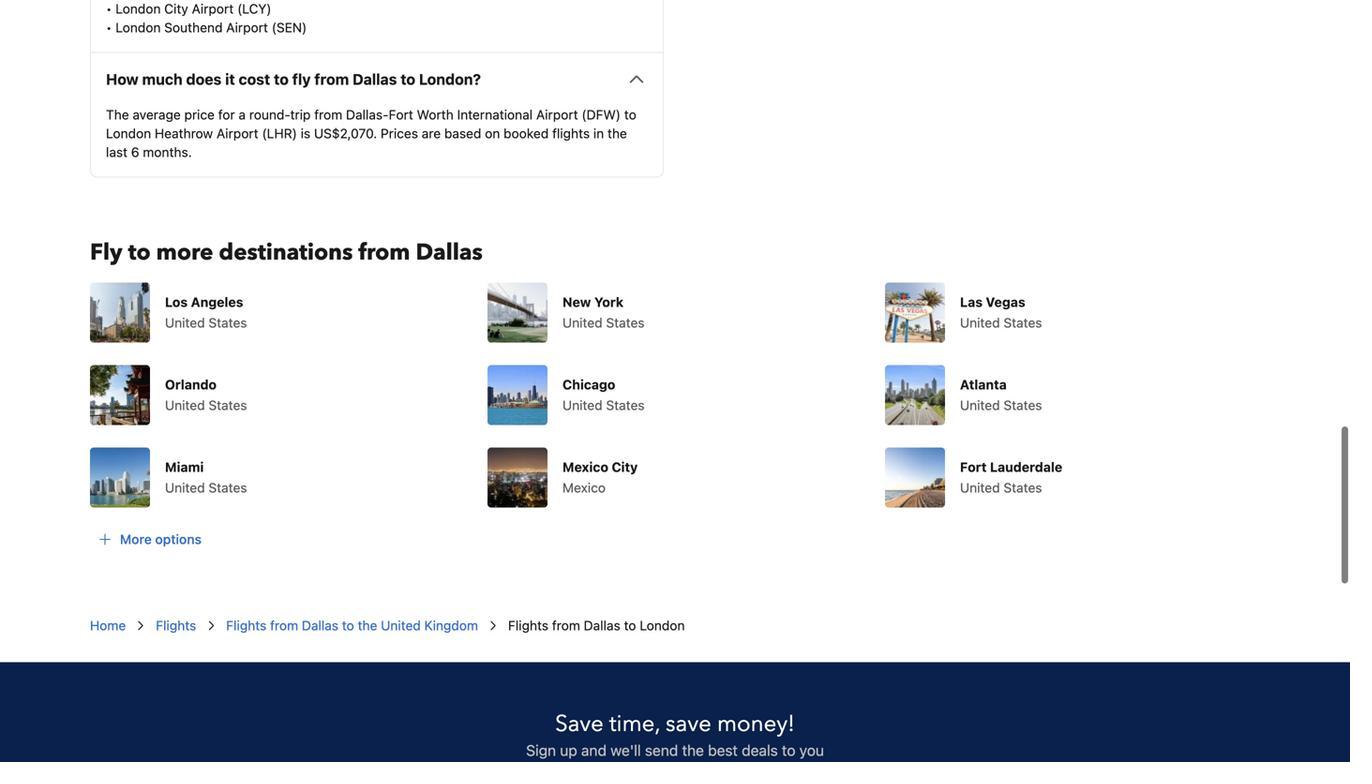 Task type: vqa. For each thing, say whether or not it's contained in the screenshot.
Worth
yes



Task type: locate. For each thing, give the bounding box(es) containing it.
fort left lauderdale
[[960, 459, 987, 475]]

3 flights from the left
[[508, 618, 548, 633]]

up
[[560, 741, 577, 759]]

1 horizontal spatial flights
[[226, 618, 267, 633]]

city inside mexico city mexico
[[612, 459, 638, 475]]

states inside atlanta united states
[[1004, 397, 1042, 413]]

2 • london from the top
[[106, 19, 161, 35]]

fort
[[389, 107, 413, 122], [960, 459, 987, 475]]

to
[[274, 70, 289, 88], [401, 70, 415, 88], [624, 107, 636, 122], [128, 237, 151, 268], [342, 618, 354, 633], [624, 618, 636, 633], [782, 741, 795, 759]]

mexico
[[563, 459, 608, 475], [563, 480, 606, 495]]

united down orlando
[[165, 397, 205, 413]]

fly
[[90, 237, 122, 268]]

and
[[581, 741, 607, 759]]

a
[[239, 107, 246, 122]]

fort inside fort lauderdale united states
[[960, 459, 987, 475]]

chicago united states
[[563, 377, 645, 413]]

1 horizontal spatial london
[[640, 618, 685, 633]]

airport down a
[[217, 125, 258, 141]]

prices
[[381, 125, 418, 141]]

you
[[799, 741, 824, 759]]

united down new
[[563, 315, 602, 330]]

to inside save time, save money! sign up and we'll send the best deals to you
[[782, 741, 795, 759]]

flights
[[156, 618, 196, 633], [226, 618, 267, 633], [508, 618, 548, 633]]

dallas
[[353, 70, 397, 88], [416, 237, 483, 268], [302, 618, 338, 633], [584, 618, 620, 633]]

states inside orlando united states
[[209, 397, 247, 413]]

heathrow
[[155, 125, 213, 141]]

1 vertical spatial the
[[358, 618, 377, 633]]

flights right flights link
[[226, 618, 267, 633]]

london?
[[419, 70, 481, 88]]

are
[[422, 125, 441, 141]]

(sen)
[[272, 19, 307, 35]]

time,
[[609, 709, 660, 740]]

it
[[225, 70, 235, 88]]

months.
[[143, 144, 192, 160]]

city
[[164, 1, 188, 16], [612, 459, 638, 475]]

states inside new york united states
[[606, 315, 645, 330]]

flights from dallas to the united kingdom
[[226, 618, 478, 633]]

the inside save time, save money! sign up and we'll send the best deals to you
[[682, 741, 704, 759]]

average
[[133, 107, 181, 122]]

2 horizontal spatial flights
[[508, 618, 548, 633]]

1 vertical spatial • london
[[106, 19, 161, 35]]

2 mexico from the top
[[563, 480, 606, 495]]

united down los
[[165, 315, 205, 330]]

1 vertical spatial fort
[[960, 459, 987, 475]]

los angeles united states
[[165, 294, 247, 330]]

(dfw)
[[582, 107, 621, 122]]

trip
[[290, 107, 311, 122]]

united inside miami united states
[[165, 480, 205, 495]]

las vegas united states
[[960, 294, 1042, 330]]

states
[[209, 315, 247, 330], [606, 315, 645, 330], [1004, 315, 1042, 330], [209, 397, 247, 413], [606, 397, 645, 413], [1004, 397, 1042, 413], [209, 480, 247, 495], [1004, 480, 1042, 495]]

city up "southend"
[[164, 1, 188, 16]]

in
[[593, 125, 604, 141]]

home
[[90, 618, 126, 633]]

1 vertical spatial london
[[640, 618, 685, 633]]

united inside fort lauderdale united states
[[960, 480, 1000, 495]]

united inside chicago united states
[[563, 397, 602, 413]]

last
[[106, 144, 128, 160]]

united down chicago
[[563, 397, 602, 413]]

deals
[[742, 741, 778, 759]]

airport down "(lcy)"
[[226, 19, 268, 35]]

0 horizontal spatial london
[[106, 125, 151, 141]]

1 flights from the left
[[156, 618, 196, 633]]

city inside the • london city airport (lcy) • london southend airport (sen)
[[164, 1, 188, 16]]

flights right home
[[156, 618, 196, 633]]

city down chicago united states in the left of the page
[[612, 459, 638, 475]]

the
[[106, 107, 129, 122]]

1 vertical spatial mexico
[[563, 480, 606, 495]]

states inside chicago united states
[[606, 397, 645, 413]]

southend
[[164, 19, 223, 35]]

1 horizontal spatial the
[[607, 125, 627, 141]]

the right in
[[607, 125, 627, 141]]

0 vertical spatial • london
[[106, 1, 161, 16]]

fort inside the average price for a round-trip from dallas-fort worth international airport (dfw) to london heathrow airport (lhr) is us$2,070. prices are based on booked flights in the last 6 months.
[[389, 107, 413, 122]]

dallas-
[[346, 107, 389, 122]]

united down atlanta
[[960, 397, 1000, 413]]

more
[[120, 531, 152, 547]]

2 horizontal spatial the
[[682, 741, 704, 759]]

united down miami
[[165, 480, 205, 495]]

0 vertical spatial fort
[[389, 107, 413, 122]]

miami
[[165, 459, 204, 475]]

flights for flights from dallas to the united kingdom
[[226, 618, 267, 633]]

1 horizontal spatial fort
[[960, 459, 987, 475]]

0 vertical spatial city
[[164, 1, 188, 16]]

flights from dallas to london link
[[508, 616, 685, 635]]

airport
[[192, 1, 234, 16], [226, 19, 268, 35], [536, 107, 578, 122], [217, 125, 258, 141]]

united down lauderdale
[[960, 480, 1000, 495]]

1 • london from the top
[[106, 1, 161, 16]]

0 horizontal spatial fort
[[389, 107, 413, 122]]

0 vertical spatial mexico
[[563, 459, 608, 475]]

atlanta
[[960, 377, 1007, 392]]

from inside the average price for a round-trip from dallas-fort worth international airport (dfw) to london heathrow airport (lhr) is us$2,070. prices are based on booked flights in the last 6 months.
[[314, 107, 342, 122]]

the
[[607, 125, 627, 141], [358, 618, 377, 633], [682, 741, 704, 759]]

0 vertical spatial the
[[607, 125, 627, 141]]

london
[[106, 125, 151, 141], [640, 618, 685, 633]]

1 horizontal spatial city
[[612, 459, 638, 475]]

2 flights from the left
[[226, 618, 267, 633]]

1 mexico from the top
[[563, 459, 608, 475]]

0 horizontal spatial the
[[358, 618, 377, 633]]

flights right 'kingdom'
[[508, 618, 548, 633]]

• london
[[106, 1, 161, 16], [106, 19, 161, 35]]

0 horizontal spatial city
[[164, 1, 188, 16]]

united
[[165, 315, 205, 330], [563, 315, 602, 330], [960, 315, 1000, 330], [165, 397, 205, 413], [563, 397, 602, 413], [960, 397, 1000, 413], [165, 480, 205, 495], [960, 480, 1000, 495], [381, 618, 421, 633]]

flights for flights from dallas to london
[[508, 618, 548, 633]]

new york united states
[[563, 294, 645, 330]]

2 vertical spatial the
[[682, 741, 704, 759]]

chicago
[[563, 377, 615, 392]]

london inside the average price for a round-trip from dallas-fort worth international airport (dfw) to london heathrow airport (lhr) is us$2,070. prices are based on booked flights in the last 6 months.
[[106, 125, 151, 141]]

fort lauderdale united states
[[960, 459, 1062, 495]]

how much does it cost to fly from dallas to london?
[[106, 70, 481, 88]]

orlando united states
[[165, 377, 247, 413]]

fort up prices at left
[[389, 107, 413, 122]]

how
[[106, 70, 138, 88]]

international
[[457, 107, 533, 122]]

the left 'kingdom'
[[358, 618, 377, 633]]

1 vertical spatial city
[[612, 459, 638, 475]]

united down the las
[[960, 315, 1000, 330]]

york
[[594, 294, 624, 310]]

price
[[184, 107, 215, 122]]

on
[[485, 125, 500, 141]]

city for • london
[[164, 1, 188, 16]]

cost
[[239, 70, 270, 88]]

from
[[314, 70, 349, 88], [314, 107, 342, 122], [358, 237, 410, 268], [270, 618, 298, 633], [552, 618, 580, 633]]

0 vertical spatial london
[[106, 125, 151, 141]]

more options button
[[90, 522, 209, 556]]

to inside flights from dallas to london link
[[624, 618, 636, 633]]

the down save on the bottom of the page
[[682, 741, 704, 759]]

los
[[165, 294, 188, 310]]

0 horizontal spatial flights
[[156, 618, 196, 633]]

dallas inside dropdown button
[[353, 70, 397, 88]]

save time, save money! sign up and we'll send the best deals to you
[[526, 709, 824, 759]]



Task type: describe. For each thing, give the bounding box(es) containing it.
home link
[[90, 616, 126, 635]]

states inside los angeles united states
[[209, 315, 247, 330]]

miami united states
[[165, 459, 247, 495]]

for
[[218, 107, 235, 122]]

more
[[156, 237, 213, 268]]

the average price for a round-trip from dallas-fort worth international airport (dfw) to london heathrow airport (lhr) is us$2,070. prices are based on booked flights in the last 6 months.
[[106, 107, 636, 160]]

us$2,070.
[[314, 125, 377, 141]]

more options
[[120, 531, 202, 547]]

flights for flights
[[156, 618, 196, 633]]

fly
[[292, 70, 311, 88]]

airport up flights
[[536, 107, 578, 122]]

we'll
[[611, 741, 641, 759]]

vegas
[[986, 294, 1025, 310]]

angeles
[[191, 294, 243, 310]]

options
[[155, 531, 202, 547]]

fly to more destinations from dallas
[[90, 237, 483, 268]]

las
[[960, 294, 983, 310]]

(lcy)
[[237, 1, 271, 16]]

booked
[[504, 125, 549, 141]]

• london city airport (lcy) • london southend airport (sen)
[[106, 1, 307, 35]]

flights link
[[156, 616, 196, 635]]

united inside las vegas united states
[[960, 315, 1000, 330]]

money!
[[717, 709, 795, 740]]

worth
[[417, 107, 454, 122]]

6
[[131, 144, 139, 160]]

send
[[645, 741, 678, 759]]

united inside los angeles united states
[[165, 315, 205, 330]]

much
[[142, 70, 183, 88]]

destinations
[[219, 237, 353, 268]]

sign
[[526, 741, 556, 759]]

save
[[666, 709, 711, 740]]

the inside the average price for a round-trip from dallas-fort worth international airport (dfw) to london heathrow airport (lhr) is us$2,070. prices are based on booked flights in the last 6 months.
[[607, 125, 627, 141]]

from inside dropdown button
[[314, 70, 349, 88]]

save
[[555, 709, 604, 740]]

does
[[186, 70, 222, 88]]

united left 'kingdom'
[[381, 618, 421, 633]]

best
[[708, 741, 738, 759]]

flights
[[552, 125, 590, 141]]

flights from dallas to london
[[508, 618, 685, 633]]

orlando
[[165, 377, 217, 392]]

mexico city mexico
[[563, 459, 638, 495]]

states inside miami united states
[[209, 480, 247, 495]]

atlanta united states
[[960, 377, 1042, 413]]

lauderdale
[[990, 459, 1062, 475]]

united inside orlando united states
[[165, 397, 205, 413]]

united inside atlanta united states
[[960, 397, 1000, 413]]

new
[[563, 294, 591, 310]]

to inside the average price for a round-trip from dallas-fort worth international airport (dfw) to london heathrow airport (lhr) is us$2,070. prices are based on booked flights in the last 6 months.
[[624, 107, 636, 122]]

is
[[301, 125, 310, 141]]

city for mexico
[[612, 459, 638, 475]]

how much does it cost to fly from dallas to london? button
[[106, 68, 648, 90]]

to inside "flights from dallas to the united kingdom" link
[[342, 618, 354, 633]]

flights from dallas to the united kingdom link
[[226, 616, 478, 635]]

states inside fort lauderdale united states
[[1004, 480, 1042, 495]]

kingdom
[[424, 618, 478, 633]]

round-
[[249, 107, 290, 122]]

united inside new york united states
[[563, 315, 602, 330]]

states inside las vegas united states
[[1004, 315, 1042, 330]]

airport up "southend"
[[192, 1, 234, 16]]

based
[[444, 125, 481, 141]]

(lhr)
[[262, 125, 297, 141]]



